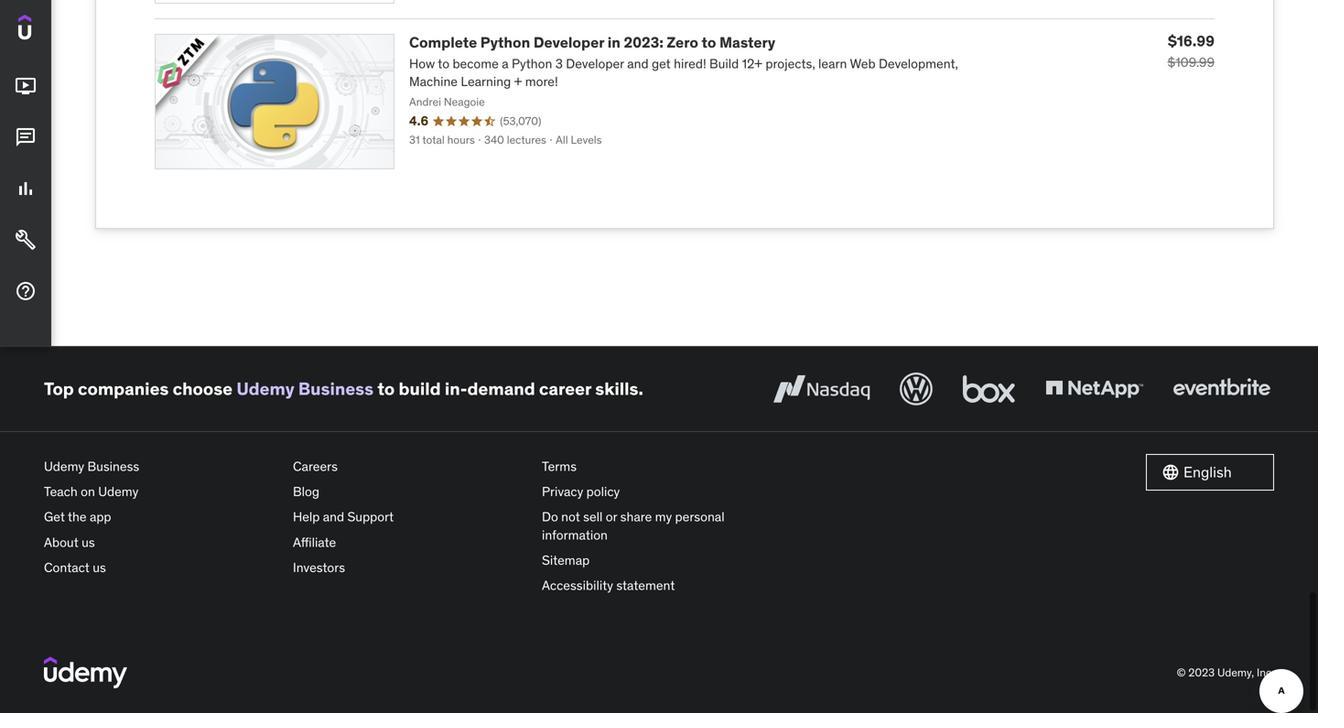 Task type: vqa. For each thing, say whether or not it's contained in the screenshot.
(368)
no



Task type: describe. For each thing, give the bounding box(es) containing it.
2023:
[[624, 33, 664, 52]]

about us link
[[44, 530, 278, 555]]

or
[[606, 509, 617, 525]]

340
[[484, 133, 504, 147]]

terms link
[[542, 454, 776, 479]]

hours
[[447, 133, 475, 147]]

1 horizontal spatial business
[[298, 378, 374, 400]]

0 vertical spatial python
[[480, 33, 530, 52]]

teach
[[44, 483, 78, 500]]

udemy,
[[1218, 665, 1254, 680]]

$16.99 $109.99
[[1168, 31, 1215, 70]]

0 vertical spatial udemy business link
[[236, 378, 374, 400]]

personal
[[675, 509, 725, 525]]

31
[[409, 133, 420, 147]]

more!
[[525, 73, 558, 90]]

web
[[850, 55, 876, 72]]

3
[[555, 55, 563, 72]]

top companies choose udemy business to build in-demand career skills.
[[44, 378, 643, 400]]

neagoie
[[444, 95, 485, 109]]

my
[[655, 509, 672, 525]]

2 vertical spatial to
[[377, 378, 395, 400]]

top
[[44, 378, 74, 400]]

2 medium image from the top
[[15, 126, 37, 148]]

become
[[453, 55, 499, 72]]

$16.99
[[1168, 31, 1215, 50]]

box image
[[959, 369, 1020, 409]]

get
[[44, 509, 65, 525]]

1 vertical spatial python
[[512, 55, 552, 72]]

blog
[[293, 483, 319, 500]]

medium image
[[15, 229, 37, 251]]

sitemap
[[542, 552, 590, 568]]

teach on udemy link
[[44, 479, 278, 505]]

do
[[542, 509, 558, 525]]

sitemap link
[[542, 548, 776, 573]]

53070 reviews element
[[500, 113, 541, 129]]

complete
[[409, 33, 477, 52]]

complete python developer in 2023: zero to mastery link
[[409, 33, 776, 52]]

learn
[[819, 55, 847, 72]]

get the app link
[[44, 505, 278, 530]]

companies
[[78, 378, 169, 400]]

build
[[710, 55, 739, 72]]

2023
[[1189, 665, 1215, 680]]

terms
[[542, 458, 577, 475]]

nasdaq image
[[769, 369, 874, 409]]

udemy business teach on udemy get the app about us contact us
[[44, 458, 139, 576]]

terms privacy policy do not sell or share my personal information sitemap accessibility statement
[[542, 458, 725, 594]]

information
[[542, 527, 608, 543]]

1 vertical spatial udemy image
[[44, 657, 127, 688]]

career
[[539, 378, 591, 400]]

policy
[[587, 483, 620, 500]]

+
[[514, 73, 522, 90]]

affiliate link
[[293, 530, 527, 555]]

© 2023 udemy, inc.
[[1177, 665, 1274, 680]]

choose
[[173, 378, 233, 400]]

about
[[44, 534, 78, 550]]

volkswagen image
[[896, 369, 937, 409]]

projects,
[[766, 55, 815, 72]]

not
[[561, 509, 580, 525]]

privacy policy link
[[542, 479, 776, 505]]

total
[[422, 133, 445, 147]]

3 medium image from the top
[[15, 178, 37, 200]]

development,
[[879, 55, 958, 72]]

machine
[[409, 73, 458, 90]]

build
[[399, 378, 441, 400]]

zero
[[667, 33, 698, 52]]

1 vertical spatial us
[[93, 559, 106, 576]]

©
[[1177, 665, 1186, 680]]

english
[[1184, 463, 1232, 481]]

careers
[[293, 458, 338, 475]]

12+
[[742, 55, 763, 72]]



Task type: locate. For each thing, give the bounding box(es) containing it.
0 vertical spatial udemy image
[[18, 15, 102, 46]]

0 vertical spatial and
[[627, 55, 649, 72]]

blog link
[[293, 479, 527, 505]]

app
[[90, 509, 111, 525]]

(53,070)
[[500, 114, 541, 128]]

help and support link
[[293, 505, 527, 530]]

eventbrite image
[[1169, 369, 1274, 409]]

0 vertical spatial business
[[298, 378, 374, 400]]

1 vertical spatial developer
[[566, 55, 624, 72]]

english button
[[1146, 454, 1274, 491]]

and inside complete python developer in 2023: zero to mastery how to become a python 3 developer and get hired! build 12+ projects, learn web development, machine learning + more! andrei neagoie
[[627, 55, 649, 72]]

inc.
[[1257, 665, 1274, 680]]

and inside careers blog help and support affiliate investors
[[323, 509, 344, 525]]

udemy image
[[18, 15, 102, 46], [44, 657, 127, 688]]

medium image
[[15, 75, 37, 97], [15, 126, 37, 148], [15, 178, 37, 200], [15, 280, 37, 302]]

all
[[556, 133, 568, 147]]

0 horizontal spatial business
[[87, 458, 139, 475]]

in
[[608, 33, 621, 52]]

do not sell or share my personal information button
[[542, 505, 776, 548]]

business up the on
[[87, 458, 139, 475]]

privacy
[[542, 483, 583, 500]]

accessibility statement link
[[542, 573, 776, 598]]

business
[[298, 378, 374, 400], [87, 458, 139, 475]]

skills.
[[595, 378, 643, 400]]

udemy right choose
[[236, 378, 295, 400]]

340 lectures
[[484, 133, 546, 147]]

contact us link
[[44, 555, 278, 580]]

sell
[[583, 509, 603, 525]]

udemy up the 'teach'
[[44, 458, 84, 475]]

careers blog help and support affiliate investors
[[293, 458, 394, 576]]

0 horizontal spatial udemy
[[44, 458, 84, 475]]

1 vertical spatial business
[[87, 458, 139, 475]]

31 total hours
[[409, 133, 475, 147]]

how
[[409, 55, 435, 72]]

1 vertical spatial and
[[323, 509, 344, 525]]

affiliate
[[293, 534, 336, 550]]

and right help
[[323, 509, 344, 525]]

learning
[[461, 73, 511, 90]]

developer up 3
[[534, 33, 604, 52]]

1 horizontal spatial to
[[438, 55, 450, 72]]

to right zero
[[702, 33, 716, 52]]

0 vertical spatial developer
[[534, 33, 604, 52]]

developer down complete python developer in 2023: zero to mastery link at the top of the page
[[566, 55, 624, 72]]

a
[[502, 55, 509, 72]]

and down 2023:
[[627, 55, 649, 72]]

4.6
[[409, 113, 429, 129]]

0 vertical spatial us
[[82, 534, 95, 550]]

andrei
[[409, 95, 441, 109]]

help
[[293, 509, 320, 525]]

accessibility
[[542, 577, 613, 594]]

0 vertical spatial udemy
[[236, 378, 295, 400]]

in-
[[445, 378, 467, 400]]

netapp image
[[1042, 369, 1147, 409]]

investors link
[[293, 555, 527, 580]]

udemy right the on
[[98, 483, 138, 500]]

developer
[[534, 33, 604, 52], [566, 55, 624, 72]]

the
[[68, 509, 87, 525]]

careers link
[[293, 454, 527, 479]]

2 horizontal spatial udemy
[[236, 378, 295, 400]]

1 horizontal spatial udemy
[[98, 483, 138, 500]]

1 vertical spatial udemy business link
[[44, 454, 278, 479]]

python
[[480, 33, 530, 52], [512, 55, 552, 72]]

to
[[702, 33, 716, 52], [438, 55, 450, 72], [377, 378, 395, 400]]

0 vertical spatial to
[[702, 33, 716, 52]]

udemy
[[236, 378, 295, 400], [44, 458, 84, 475], [98, 483, 138, 500]]

udemy business link up careers
[[236, 378, 374, 400]]

statement
[[616, 577, 675, 594]]

small image
[[1162, 463, 1180, 482]]

support
[[347, 509, 394, 525]]

business inside udemy business teach on udemy get the app about us contact us
[[87, 458, 139, 475]]

get
[[652, 55, 671, 72]]

0 horizontal spatial to
[[377, 378, 395, 400]]

1 vertical spatial udemy
[[44, 458, 84, 475]]

on
[[81, 483, 95, 500]]

2 vertical spatial udemy
[[98, 483, 138, 500]]

us
[[82, 534, 95, 550], [93, 559, 106, 576]]

to up machine
[[438, 55, 450, 72]]

python up more!
[[512, 55, 552, 72]]

demand
[[467, 378, 535, 400]]

1 horizontal spatial and
[[627, 55, 649, 72]]

us right the contact
[[93, 559, 106, 576]]

mastery
[[720, 33, 776, 52]]

2 horizontal spatial to
[[702, 33, 716, 52]]

contact
[[44, 559, 90, 576]]

1 medium image from the top
[[15, 75, 37, 97]]

4 medium image from the top
[[15, 280, 37, 302]]

to left build
[[377, 378, 395, 400]]

investors
[[293, 559, 345, 576]]

share
[[620, 509, 652, 525]]

lectures
[[507, 133, 546, 147]]

hired!
[[674, 55, 706, 72]]

complete python developer in 2023: zero to mastery how to become a python 3 developer and get hired! build 12+ projects, learn web development, machine learning + more! andrei neagoie
[[409, 33, 958, 109]]

and
[[627, 55, 649, 72], [323, 509, 344, 525]]

levels
[[571, 133, 602, 147]]

udemy business link up get the app link
[[44, 454, 278, 479]]

udemy business link
[[236, 378, 374, 400], [44, 454, 278, 479]]

us right about
[[82, 534, 95, 550]]

0 horizontal spatial and
[[323, 509, 344, 525]]

all levels
[[556, 133, 602, 147]]

business up careers
[[298, 378, 374, 400]]

$109.99
[[1168, 54, 1215, 70]]

python up a
[[480, 33, 530, 52]]

1 vertical spatial to
[[438, 55, 450, 72]]



